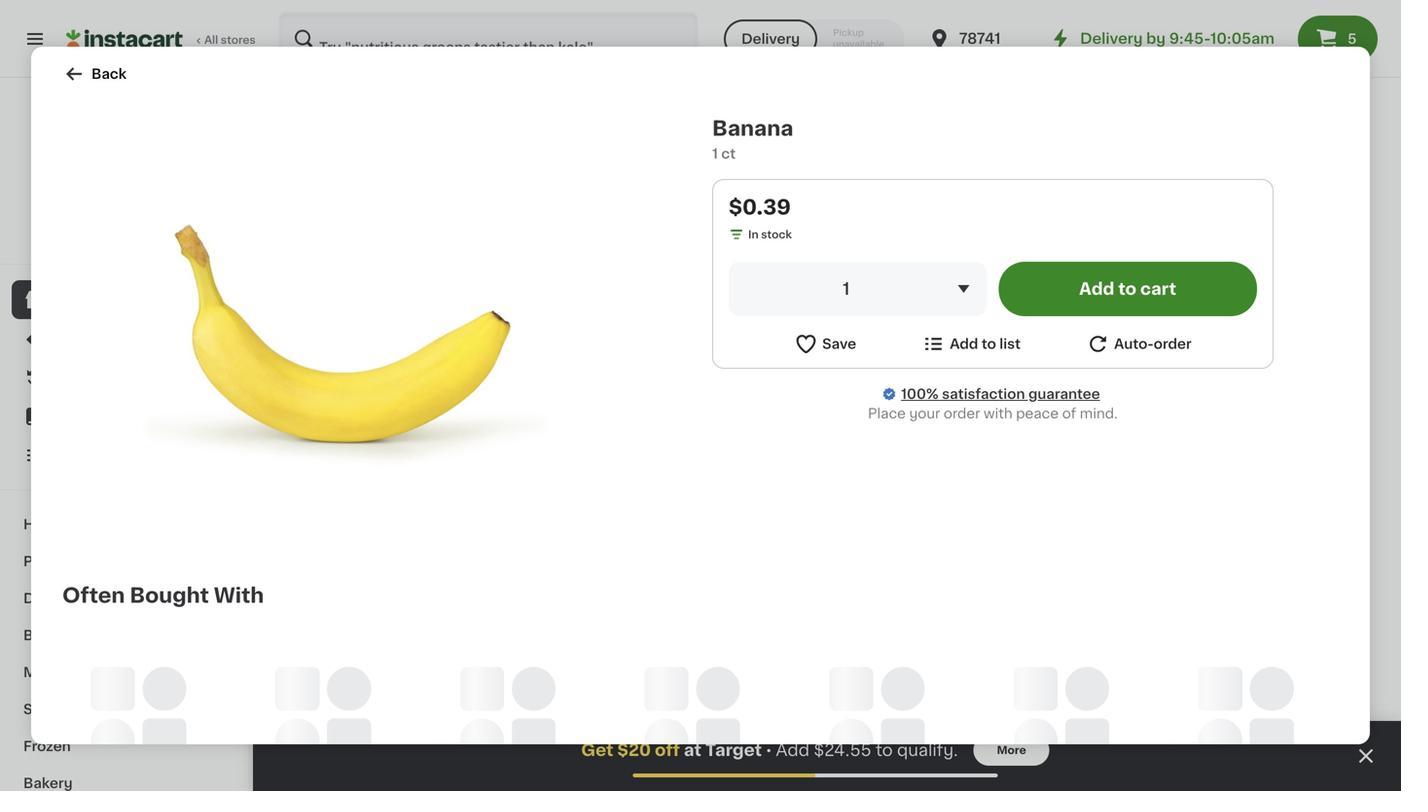 Task type: describe. For each thing, give the bounding box(es) containing it.
$ 9 99
[[1020, 736, 1058, 757]]

100% satisfaction guarantee link
[[901, 384, 1100, 404]]

policy
[[136, 217, 170, 227]]

9 for $ 9 99
[[1027, 736, 1041, 757]]

meat
[[23, 666, 59, 679]]

produce
[[23, 555, 83, 568]]

off
[[655, 742, 680, 758]]

of
[[1062, 407, 1076, 420]]

100% satisfaction guarantee button
[[30, 230, 218, 249]]

milk
[[542, 781, 570, 791]]

instacart logo image
[[66, 27, 183, 51]]

$ 4 99
[[658, 736, 696, 757]]

delivery by 9:45-10:05am link
[[1049, 27, 1275, 51]]

& for meat
[[63, 666, 74, 679]]

auto-
[[1114, 337, 1154, 351]]

$ for $ 2 79
[[1201, 737, 1208, 748]]

view pricing policy
[[66, 217, 170, 227]]

delivery for delivery
[[741, 32, 800, 46]]

item carousel region
[[292, 101, 1362, 475]]

treatment tracker modal dialog
[[253, 721, 1401, 791]]

keto
[[1199, 715, 1225, 725]]

produce link
[[12, 543, 236, 580]]

$ 9 rockit apple
[[835, 347, 922, 386]]

add for add to cart
[[1079, 281, 1115, 297]]

more button
[[974, 735, 1050, 766]]

auto-order
[[1114, 337, 1192, 351]]

meat & seafood
[[23, 666, 136, 679]]

cart
[[1140, 281, 1176, 297]]

beverages link
[[12, 617, 236, 654]]

99 for 2
[[861, 737, 876, 748]]

satisfaction inside "button"
[[82, 236, 147, 247]]

78741 button
[[928, 12, 1045, 66]]

strawberries
[[473, 392, 559, 406]]

pricing
[[95, 217, 134, 227]]

wrap
[[777, 762, 813, 776]]

advanced
[[1016, 781, 1085, 791]]

whitening
[[1018, 715, 1074, 725]]

view
[[66, 217, 92, 227]]

d
[[528, 781, 539, 791]]

qualify.
[[897, 742, 958, 758]]

$ for $ 0 banana 1 ct
[[296, 348, 303, 359]]

place your order with peace of mind.
[[868, 407, 1118, 420]]

add for add to list
[[950, 337, 978, 351]]

pantry
[[524, 762, 569, 776]]

market pantry whole vitamin d milk
[[473, 762, 615, 791]]

with
[[214, 585, 264, 606]]

with
[[984, 407, 1013, 420]]

1 horizontal spatial banana
[[712, 118, 793, 139]]

snacks & candy
[[23, 703, 139, 716]]

to inside "treatment tracker modal" dialog
[[876, 742, 893, 758]]

$ 5 69
[[477, 347, 514, 367]]

product group containing 9
[[835, 171, 1000, 440]]

10:05am
[[1210, 32, 1275, 46]]

bakery
[[23, 776, 73, 790]]

5 inside 'item carousel' region
[[484, 347, 498, 367]]

frozen
[[23, 740, 71, 753]]

add to cart
[[1079, 281, 1176, 297]]

swiss
[[835, 762, 874, 776]]

chocolate
[[913, 762, 984, 776]]

swiss miss chocolate hot cocoa mix wit
[[835, 762, 984, 791]]

delivery button
[[724, 19, 818, 58]]

$ for $ 3 89
[[477, 737, 484, 748]]

save
[[822, 337, 856, 351]]

$ 3 99
[[296, 736, 333, 757]]

4
[[665, 736, 679, 757]]

oz
[[487, 411, 500, 422]]

guarantee inside 100% satisfaction guarantee "button"
[[150, 236, 206, 247]]

snacks & candy link
[[12, 691, 236, 728]]

often
[[62, 585, 125, 606]]

market
[[473, 762, 520, 776]]

79
[[1223, 737, 1237, 748]]

$ 2 79
[[1201, 736, 1237, 757]]

mind.
[[1080, 407, 1118, 420]]

(229)
[[907, 394, 935, 405]]

1 $3.99 original price: $4.69 element from the left
[[1016, 344, 1181, 370]]

all
[[204, 35, 218, 45]]

add to cart button
[[999, 262, 1257, 316]]

100% inside "button"
[[50, 236, 79, 247]]

ct inside "$ 0 banana 1 ct"
[[299, 392, 310, 402]]

2 $3.99 original price: $4.69 element from the left
[[1197, 344, 1362, 370]]

order inside button
[[1154, 337, 1192, 351]]

product group containing add
[[654, 171, 819, 389]]

radiant
[[1088, 781, 1141, 791]]

3 for $ 3
[[1027, 347, 1040, 367]]

all stores
[[204, 35, 256, 45]]

$ 0 banana 1 ct
[[292, 347, 343, 402]]

back
[[91, 67, 127, 81]]

5 inside 5 button
[[1348, 32, 1357, 46]]

auto-order button
[[1086, 332, 1192, 356]]

99 for 3
[[318, 737, 333, 748]]

89
[[499, 737, 514, 748]]

stock
[[761, 229, 792, 240]]

more
[[997, 745, 1026, 756]]

& for snacks
[[78, 703, 89, 716]]

$ 3
[[1020, 347, 1040, 367]]

& for dairy
[[65, 592, 76, 605]]



Task type: locate. For each thing, give the bounding box(es) containing it.
lb
[[1033, 392, 1044, 402]]

satisfaction
[[82, 236, 147, 247], [942, 387, 1025, 401]]

0 vertical spatial satisfaction
[[82, 236, 147, 247]]

1 horizontal spatial 1
[[712, 147, 718, 161]]

$ for $ 9 rockit apple
[[839, 348, 846, 359]]

to for cart
[[1118, 281, 1137, 297]]

1 vertical spatial banana
[[292, 373, 343, 386]]

meat & seafood link
[[12, 654, 236, 691]]

1 vertical spatial 5
[[484, 347, 498, 367]]

frozen link
[[12, 728, 236, 765]]

9 inside $ 9 rockit apple
[[846, 347, 860, 367]]

1 horizontal spatial satisfaction
[[942, 387, 1025, 401]]

banana up add 'button'
[[712, 118, 793, 139]]

100% satisfaction guarantee down view pricing policy link
[[50, 236, 206, 247]]

3 for $ 3 89
[[484, 736, 497, 757]]

delivery by 9:45-10:05am
[[1080, 32, 1275, 46]]

0 vertical spatial 9
[[846, 347, 860, 367]]

0 horizontal spatial ct
[[299, 392, 310, 402]]

satisfaction up "place your order with peace of mind."
[[942, 387, 1025, 401]]

1 horizontal spatial $3.99 original price: $4.69 element
[[1197, 344, 1362, 370]]

1 vertical spatial 100% satisfaction guarantee
[[901, 387, 1100, 401]]

add inside "button"
[[950, 337, 978, 351]]

3
[[1027, 347, 1040, 367], [1208, 347, 1221, 367], [303, 736, 316, 757], [484, 736, 497, 757]]

1 vertical spatial 1
[[843, 281, 850, 297]]

save button
[[794, 332, 856, 356]]

2 vertical spatial &
[[78, 703, 89, 716]]

dairy
[[23, 592, 61, 605]]

$ inside "$ 0 banana 1 ct"
[[296, 348, 303, 359]]

$ for $ 9 99
[[1020, 737, 1027, 748]]

3 product group from the left
[[1016, 171, 1181, 405]]

1 2 from the left
[[846, 736, 859, 757]]

add inside button
[[1079, 281, 1115, 297]]

main content
[[253, 78, 1401, 791]]

snacks
[[23, 703, 74, 716]]

0 vertical spatial 100% satisfaction guarantee
[[50, 236, 206, 247]]

$ for $ 3 99
[[296, 737, 303, 748]]

beachside
[[473, 373, 545, 386]]

100% satisfaction guarantee up with
[[901, 387, 1100, 401]]

cocoa
[[864, 781, 909, 791]]

$0.39
[[729, 197, 791, 217]]

100% satisfaction guarantee inside "button"
[[50, 236, 206, 247]]

rockit
[[835, 373, 879, 386]]

add
[[775, 188, 804, 201], [1079, 281, 1115, 297], [950, 337, 978, 351], [776, 742, 810, 758]]

1 horizontal spatial product group
[[835, 171, 1000, 440]]

$ for $ 4 99
[[658, 737, 665, 748]]

$ inside $ 5 69
[[477, 348, 484, 359]]

product group
[[654, 171, 819, 389], [835, 171, 1000, 440], [1016, 171, 1181, 405]]

often bought with
[[62, 585, 264, 606]]

& right meat
[[63, 666, 74, 679]]

0 vertical spatial ct
[[721, 147, 736, 161]]

hot
[[835, 781, 860, 791]]

dairy & eggs
[[23, 592, 114, 605]]

beachside fraises strawberries 16 oz container
[[473, 373, 597, 422]]

guarantee
[[150, 236, 206, 247], [1028, 387, 1100, 401]]

•
[[766, 742, 772, 758]]

2 2 from the left
[[1208, 736, 1221, 757]]

add up wrap
[[776, 742, 810, 758]]

2 horizontal spatial 1
[[843, 281, 850, 297]]

0 horizontal spatial to
[[876, 742, 893, 758]]

1 horizontal spatial guarantee
[[1028, 387, 1100, 401]]

dairy & eggs link
[[12, 580, 236, 617]]

1 horizontal spatial 5
[[1348, 32, 1357, 46]]

0 horizontal spatial guarantee
[[150, 236, 206, 247]]

add up stock
[[775, 188, 804, 201]]

5
[[1348, 32, 1357, 46], [484, 347, 498, 367]]

holiday link
[[12, 506, 236, 543]]

$ inside $ 3 89
[[477, 737, 484, 748]]

guarantee up of
[[1028, 387, 1100, 401]]

2 horizontal spatial to
[[1118, 281, 1137, 297]]

scotch
[[654, 762, 703, 776]]

1 vertical spatial to
[[982, 337, 996, 351]]

1 vertical spatial order
[[944, 407, 980, 420]]

apple
[[882, 373, 922, 386]]

1 $4.69 from the left
[[1065, 353, 1105, 367]]

0 horizontal spatial delivery
[[741, 32, 800, 46]]

1 field
[[729, 262, 987, 316]]

container
[[503, 411, 556, 422]]

1 horizontal spatial 9
[[1027, 736, 1041, 757]]

to for list
[[982, 337, 996, 351]]

2 vertical spatial to
[[876, 742, 893, 758]]

mix
[[912, 781, 936, 791]]

delivery inside button
[[741, 32, 800, 46]]

eggs
[[79, 592, 114, 605]]

1 vertical spatial ct
[[299, 392, 310, 402]]

99 for 9
[[1043, 737, 1058, 748]]

bought
[[130, 585, 209, 606]]

target logo image
[[81, 101, 167, 187]]

product group containing 3
[[1016, 171, 1181, 405]]

0 vertical spatial 1
[[712, 147, 718, 161]]

order
[[1154, 337, 1192, 351], [944, 407, 980, 420]]

2 $4.69 from the left
[[1246, 353, 1286, 367]]

$3.99 original price: $4.69 element
[[1016, 344, 1181, 370], [1197, 344, 1362, 370]]

target
[[705, 742, 762, 758]]

4 99 from the left
[[1043, 737, 1058, 748]]

16
[[473, 411, 485, 422]]

& left eggs
[[65, 592, 76, 605]]

tape,
[[706, 762, 742, 776]]

0 vertical spatial to
[[1118, 281, 1137, 297]]

list
[[1000, 337, 1021, 351]]

0 horizontal spatial 2
[[846, 736, 859, 757]]

get $20 off at target • add $24.55 to qualify.
[[581, 742, 958, 758]]

main content containing 0
[[253, 78, 1401, 791]]

$ 2 99
[[839, 736, 876, 757]]

vitamin
[[473, 781, 524, 791]]

back button
[[62, 62, 127, 86]]

0 horizontal spatial 1
[[292, 392, 296, 402]]

3 for $ 3 99
[[303, 736, 316, 757]]

1 horizontal spatial $4.69
[[1246, 353, 1286, 367]]

0 horizontal spatial $4.69
[[1065, 353, 1105, 367]]

banana image
[[143, 132, 548, 537]]

2 up swiss
[[846, 736, 859, 757]]

to left list
[[982, 337, 996, 351]]

1.5 lb
[[1016, 392, 1044, 402]]

1 vertical spatial 100%
[[901, 387, 939, 401]]

1 horizontal spatial 2
[[1208, 736, 1221, 757]]

99 inside $ 4 99
[[681, 737, 696, 748]]

ct down 0
[[299, 392, 310, 402]]

1 vertical spatial &
[[63, 666, 74, 679]]

to inside "button"
[[982, 337, 996, 351]]

gift-
[[746, 762, 778, 776]]

0 horizontal spatial satisfaction
[[82, 236, 147, 247]]

banana inside 'item carousel' region
[[292, 373, 343, 386]]

crest 3d white advanced radiant mint
[[1016, 762, 1178, 791]]

white
[[1080, 762, 1120, 776]]

3 99 from the left
[[861, 737, 876, 748]]

satisfaction down pricing at the left of page
[[82, 236, 147, 247]]

ct inside banana 1 ct
[[721, 147, 736, 161]]

$ inside $ 9 rockit apple
[[839, 348, 846, 359]]

add left cart
[[1079, 281, 1115, 297]]

$ inside $ 3 99
[[296, 737, 303, 748]]

guarantee inside 100% satisfaction guarantee link
[[1028, 387, 1100, 401]]

0 horizontal spatial product group
[[654, 171, 819, 389]]

0 vertical spatial 5
[[1348, 32, 1357, 46]]

$ inside $ 4 99
[[658, 737, 665, 748]]

100% down view
[[50, 236, 79, 247]]

at
[[684, 742, 702, 758]]

to up miss
[[876, 742, 893, 758]]

in stock
[[748, 229, 792, 240]]

0 horizontal spatial order
[[944, 407, 980, 420]]

0 vertical spatial banana
[[712, 118, 793, 139]]

order left with
[[944, 407, 980, 420]]

$ inside $ 2 99
[[839, 737, 846, 748]]

0
[[303, 347, 318, 367]]

crest
[[1016, 762, 1053, 776]]

5 button
[[1298, 16, 1378, 62]]

candy
[[92, 703, 139, 716]]

2 for $ 2 99
[[846, 736, 859, 757]]

1 inside banana 1 ct
[[712, 147, 718, 161]]

1 horizontal spatial 100%
[[901, 387, 939, 401]]

100% satisfaction guarantee
[[50, 236, 206, 247], [901, 387, 1100, 401]]

2 horizontal spatial product group
[[1016, 171, 1181, 405]]

$24.55
[[814, 742, 872, 758]]

$ for $ 2 99
[[839, 737, 846, 748]]

banana
[[712, 118, 793, 139], [292, 373, 343, 386]]

0 horizontal spatial 100%
[[50, 236, 79, 247]]

$0.89 element
[[654, 344, 819, 370]]

0 horizontal spatial $3.99 original price: $4.69 element
[[1016, 344, 1181, 370]]

1 99 from the left
[[318, 737, 333, 748]]

$ inside $ 3
[[1020, 348, 1027, 359]]

$ inside $ 2 79
[[1201, 737, 1208, 748]]

0 vertical spatial order
[[1154, 337, 1192, 351]]

banana down 0
[[292, 373, 343, 386]]

add for add
[[775, 188, 804, 201]]

1 vertical spatial satisfaction
[[942, 387, 1025, 401]]

$ for $ 3
[[1020, 348, 1027, 359]]

0 vertical spatial &
[[65, 592, 76, 605]]

9 for $ 9 rockit apple
[[846, 347, 860, 367]]

2 left 79
[[1208, 736, 1221, 757]]

2 for $ 2 79
[[1208, 736, 1221, 757]]

whole
[[572, 762, 615, 776]]

order down cart
[[1154, 337, 1192, 351]]

99 inside $ 3 99
[[318, 737, 333, 748]]

2 vertical spatial 1
[[292, 392, 296, 402]]

9
[[846, 347, 860, 367], [1027, 736, 1041, 757]]

0 vertical spatial guarantee
[[150, 236, 206, 247]]

scotch tape, gift-wrap
[[654, 762, 813, 776]]

to inside button
[[1118, 281, 1137, 297]]

delivery for delivery by 9:45-10:05am
[[1080, 32, 1143, 46]]

1 horizontal spatial ct
[[721, 147, 736, 161]]

delivery
[[1080, 32, 1143, 46], [741, 32, 800, 46]]

1.5
[[1016, 392, 1031, 402]]

2 99 from the left
[[681, 737, 696, 748]]

bakery link
[[12, 765, 236, 791]]

place
[[868, 407, 906, 420]]

99 inside $ 9 99
[[1043, 737, 1058, 748]]

1 horizontal spatial order
[[1154, 337, 1192, 351]]

$ for $ 5 69
[[477, 348, 484, 359]]

$ 3 89
[[477, 736, 514, 757]]

3d
[[1057, 762, 1077, 776]]

0 horizontal spatial 100% satisfaction guarantee
[[50, 236, 206, 247]]

0 horizontal spatial 9
[[846, 347, 860, 367]]

1 vertical spatial 9
[[1027, 736, 1041, 757]]

$20
[[617, 742, 651, 758]]

add left list
[[950, 337, 978, 351]]

0 horizontal spatial 5
[[484, 347, 498, 367]]

9:45-
[[1169, 32, 1210, 46]]

0 horizontal spatial banana
[[292, 373, 343, 386]]

seafood
[[77, 666, 136, 679]]

9 up rockit
[[846, 347, 860, 367]]

99 inside $ 2 99
[[861, 737, 876, 748]]

1
[[712, 147, 718, 161], [843, 281, 850, 297], [292, 392, 296, 402]]

78741
[[959, 32, 1001, 46]]

ct up $0.39
[[721, 147, 736, 161]]

& left candy
[[78, 703, 89, 716]]

9 up crest
[[1027, 736, 1041, 757]]

69
[[499, 348, 514, 359]]

2 product group from the left
[[835, 171, 1000, 440]]

beverages
[[23, 629, 98, 642]]

$ inside $ 9 99
[[1020, 737, 1027, 748]]

add to list
[[950, 337, 1021, 351]]

1 inside "$ 0 banana 1 ct"
[[292, 392, 296, 402]]

None search field
[[278, 12, 699, 66]]

add inside 'button'
[[775, 188, 804, 201]]

in
[[748, 229, 759, 240]]

1 vertical spatial guarantee
[[1028, 387, 1100, 401]]

add inside "treatment tracker modal" dialog
[[776, 742, 810, 758]]

to left cart
[[1118, 281, 1137, 297]]

1 horizontal spatial 100% satisfaction guarantee
[[901, 387, 1100, 401]]

service type group
[[724, 19, 905, 58]]

1 horizontal spatial to
[[982, 337, 996, 351]]

1 inside field
[[843, 281, 850, 297]]

100% up your
[[901, 387, 939, 401]]

99 for 4
[[681, 737, 696, 748]]

1 horizontal spatial delivery
[[1080, 32, 1143, 46]]

guarantee down policy
[[150, 236, 206, 247]]

view pricing policy link
[[66, 214, 182, 230]]

1 product group from the left
[[654, 171, 819, 389]]

miss
[[877, 762, 909, 776]]

get
[[581, 742, 613, 758]]

0 vertical spatial 100%
[[50, 236, 79, 247]]



Task type: vqa. For each thing, say whether or not it's contained in the screenshot.
FRAISES
yes



